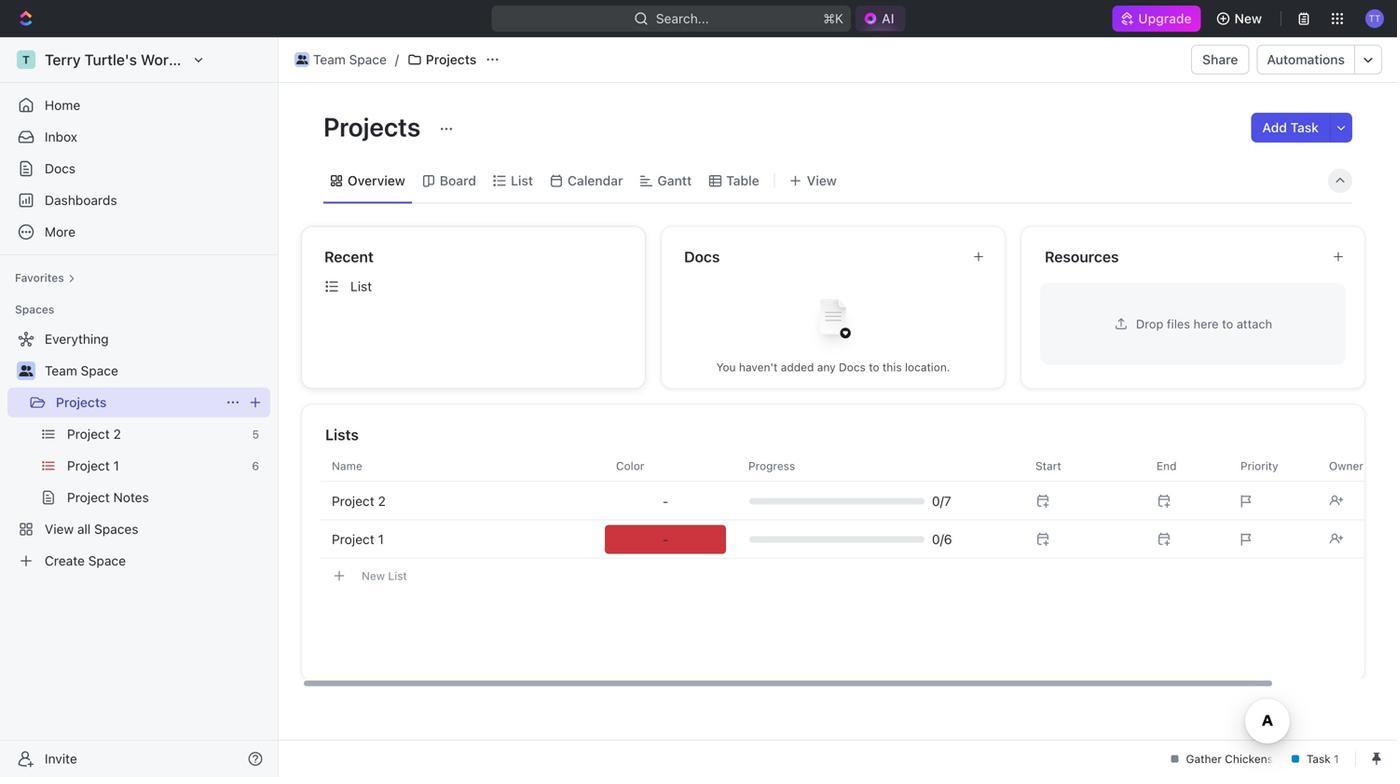 Task type: describe. For each thing, give the bounding box(es) containing it.
⌘k
[[824, 11, 844, 26]]

priority
[[1241, 460, 1279, 473]]

1 vertical spatial list link
[[317, 272, 638, 302]]

progress button
[[738, 451, 1014, 481]]

6
[[252, 460, 259, 473]]

2 horizontal spatial list
[[511, 173, 533, 188]]

end
[[1157, 460, 1177, 473]]

2 for leftmost the project 2 link
[[113, 427, 121, 442]]

location.
[[906, 361, 951, 374]]

tree inside sidebar navigation
[[7, 325, 270, 576]]

invite
[[45, 752, 77, 767]]

workspace
[[141, 51, 218, 69]]

color button
[[605, 451, 726, 481]]

project for project notes "link"
[[67, 490, 110, 505]]

add task
[[1263, 120, 1320, 135]]

1 for bottom project 1 link
[[378, 532, 384, 547]]

new list
[[362, 570, 407, 583]]

ai button
[[856, 6, 906, 32]]

home
[[45, 97, 80, 113]]

sidebar navigation
[[0, 37, 283, 778]]

0 horizontal spatial project 2 link
[[67, 420, 245, 450]]

turtle's
[[85, 51, 137, 69]]

upgrade link
[[1113, 6, 1202, 32]]

table link
[[723, 168, 760, 194]]

tt
[[1370, 13, 1382, 24]]

1 vertical spatial to
[[869, 361, 880, 374]]

favorites button
[[7, 267, 83, 289]]

terry turtle's workspace
[[45, 51, 218, 69]]

priority button
[[1230, 451, 1319, 481]]

gantt link
[[654, 168, 692, 194]]

drop files here to attach
[[1137, 317, 1273, 331]]

create space
[[45, 553, 126, 569]]

0 horizontal spatial team space link
[[45, 356, 267, 386]]

dashboards link
[[7, 186, 270, 215]]

haven't
[[739, 361, 778, 374]]

0 vertical spatial team
[[313, 52, 346, 67]]

more button
[[7, 217, 270, 247]]

favorites
[[15, 271, 64, 284]]

team inside tree
[[45, 363, 77, 379]]

0 vertical spatial space
[[349, 52, 387, 67]]

home link
[[7, 90, 270, 120]]

2 for the bottom the project 2 link
[[378, 494, 386, 509]]

automations button
[[1258, 46, 1355, 74]]

terry
[[45, 51, 81, 69]]

view all spaces link
[[7, 515, 267, 545]]

share button
[[1192, 45, 1250, 75]]

view button
[[783, 168, 844, 194]]

0 horizontal spatial project 1 link
[[67, 451, 245, 481]]

gantt
[[658, 173, 692, 188]]

board link
[[436, 168, 477, 194]]

calendar link
[[564, 168, 623, 194]]

project for leftmost the project 2 link
[[67, 427, 110, 442]]

lists button
[[325, 424, 1344, 446]]

1 vertical spatial space
[[81, 363, 118, 379]]

projects inside sidebar navigation
[[56, 395, 107, 410]]

ai
[[882, 11, 895, 26]]

overview
[[348, 173, 406, 188]]

project 2 for leftmost the project 2 link
[[67, 427, 121, 442]]

end button
[[1146, 451, 1230, 481]]

search...
[[656, 11, 709, 26]]

project for the left project 1 link
[[67, 458, 110, 474]]

upgrade
[[1139, 11, 1192, 26]]

1 vertical spatial project 1 link
[[321, 522, 605, 558]]

files
[[1168, 317, 1191, 331]]

t
[[22, 53, 30, 66]]

0 vertical spatial list link
[[507, 168, 533, 194]]

project notes link
[[67, 483, 267, 513]]

automations
[[1268, 52, 1346, 67]]

attach
[[1237, 317, 1273, 331]]

dropdown menu image
[[605, 526, 726, 554]]

dropdown menu image
[[663, 494, 669, 509]]

any
[[818, 361, 836, 374]]

list inside button
[[388, 570, 407, 583]]

project 2 for the bottom the project 2 link
[[332, 494, 386, 509]]

owner button
[[1319, 451, 1398, 481]]

everything
[[45, 332, 109, 347]]

recent
[[325, 248, 374, 266]]

start button
[[1025, 451, 1146, 481]]

5
[[252, 428, 259, 441]]

no most used docs image
[[796, 285, 871, 360]]

overview link
[[344, 168, 406, 194]]

all
[[77, 522, 91, 537]]

0 vertical spatial team space link
[[290, 48, 392, 71]]

0 horizontal spatial list
[[351, 279, 372, 294]]

add task button
[[1252, 113, 1331, 143]]

1 vertical spatial project 2 link
[[321, 484, 605, 520]]

1 vertical spatial spaces
[[94, 522, 139, 537]]



Task type: locate. For each thing, give the bounding box(es) containing it.
project
[[67, 427, 110, 442], [67, 458, 110, 474], [67, 490, 110, 505], [332, 494, 375, 509], [332, 532, 375, 547]]

1 horizontal spatial new
[[1235, 11, 1263, 26]]

project for the bottom the project 2 link
[[332, 494, 375, 509]]

docs down inbox
[[45, 161, 76, 176]]

view button
[[783, 159, 844, 203]]

1 horizontal spatial project 2 link
[[321, 484, 605, 520]]

new inside "new" button
[[1235, 11, 1263, 26]]

1 inside sidebar navigation
[[113, 458, 119, 474]]

1 horizontal spatial docs
[[685, 248, 720, 266]]

create space link
[[7, 547, 267, 576]]

team
[[313, 52, 346, 67], [45, 363, 77, 379]]

0 vertical spatial project 2 link
[[67, 420, 245, 450]]

1 horizontal spatial project 2
[[332, 494, 386, 509]]

projects link right /
[[403, 48, 481, 71]]

2 vertical spatial projects
[[56, 395, 107, 410]]

1 horizontal spatial project 1
[[332, 532, 384, 547]]

project 1 up project notes
[[67, 458, 119, 474]]

name button
[[321, 451, 605, 481]]

progress
[[749, 460, 796, 473]]

0 horizontal spatial projects link
[[56, 388, 218, 418]]

team space link
[[290, 48, 392, 71], [45, 356, 267, 386]]

project 2 up project notes
[[67, 427, 121, 442]]

1 vertical spatial 2
[[378, 494, 386, 509]]

space down view all spaces
[[88, 553, 126, 569]]

0 vertical spatial docs
[[45, 161, 76, 176]]

0 horizontal spatial team space
[[45, 363, 118, 379]]

0 horizontal spatial docs
[[45, 161, 76, 176]]

project 2 link
[[67, 420, 245, 450], [321, 484, 605, 520]]

view for view
[[807, 173, 837, 188]]

you
[[717, 361, 736, 374]]

0 vertical spatial 1
[[113, 458, 119, 474]]

calendar
[[568, 173, 623, 188]]

team space
[[313, 52, 387, 67], [45, 363, 118, 379]]

spaces down favorites
[[15, 303, 54, 316]]

projects down everything
[[56, 395, 107, 410]]

1 up new list
[[378, 532, 384, 547]]

project 1 up new list
[[332, 532, 384, 547]]

0 horizontal spatial spaces
[[15, 303, 54, 316]]

space left /
[[349, 52, 387, 67]]

1 horizontal spatial 1
[[378, 532, 384, 547]]

1 vertical spatial team
[[45, 363, 77, 379]]

1 vertical spatial docs
[[685, 248, 720, 266]]

name
[[332, 460, 363, 473]]

view left all
[[45, 522, 74, 537]]

0 horizontal spatial project 1
[[67, 458, 119, 474]]

here
[[1194, 317, 1219, 331]]

docs link
[[7, 154, 270, 184]]

projects link
[[403, 48, 481, 71], [56, 388, 218, 418]]

project 2
[[67, 427, 121, 442], [332, 494, 386, 509]]

project 2 link up project notes "link"
[[67, 420, 245, 450]]

0 vertical spatial projects
[[426, 52, 477, 67]]

share
[[1203, 52, 1239, 67]]

space
[[349, 52, 387, 67], [81, 363, 118, 379], [88, 553, 126, 569]]

project 1 link down name button
[[321, 522, 605, 558]]

user group image
[[296, 55, 308, 64], [19, 366, 33, 377]]

project 1 for the left project 1 link
[[67, 458, 119, 474]]

1
[[113, 458, 119, 474], [378, 532, 384, 547]]

projects link down the everything link
[[56, 388, 218, 418]]

0 vertical spatial team space
[[313, 52, 387, 67]]

projects up overview
[[324, 111, 426, 142]]

tt button
[[1361, 4, 1391, 34]]

0 vertical spatial to
[[1223, 317, 1234, 331]]

1 vertical spatial list
[[351, 279, 372, 294]]

0 horizontal spatial 2
[[113, 427, 121, 442]]

1 vertical spatial 1
[[378, 532, 384, 547]]

owner
[[1330, 460, 1364, 473]]

new inside new list button
[[362, 570, 385, 583]]

table
[[727, 173, 760, 188]]

start
[[1036, 460, 1062, 473]]

1 vertical spatial team space
[[45, 363, 118, 379]]

0 vertical spatial 2
[[113, 427, 121, 442]]

project 1 link up project notes "link"
[[67, 451, 245, 481]]

team space inside sidebar navigation
[[45, 363, 118, 379]]

to right here
[[1223, 317, 1234, 331]]

1 horizontal spatial user group image
[[296, 55, 308, 64]]

more
[[45, 224, 76, 240]]

view all spaces
[[45, 522, 139, 537]]

/
[[395, 52, 399, 67]]

task
[[1291, 120, 1320, 135]]

1 horizontal spatial to
[[1223, 317, 1234, 331]]

resources button
[[1045, 246, 1318, 268]]

list link
[[507, 168, 533, 194], [317, 272, 638, 302]]

0 vertical spatial projects link
[[403, 48, 481, 71]]

new
[[1235, 11, 1263, 26], [362, 570, 385, 583]]

0 vertical spatial list
[[511, 173, 533, 188]]

1 horizontal spatial spaces
[[94, 522, 139, 537]]

0 horizontal spatial to
[[869, 361, 880, 374]]

team space left /
[[313, 52, 387, 67]]

0 vertical spatial project 2
[[67, 427, 121, 442]]

0/6
[[933, 532, 953, 547]]

everything link
[[7, 325, 267, 354]]

1 vertical spatial project 2
[[332, 494, 386, 509]]

0/7
[[933, 494, 952, 509]]

2 vertical spatial docs
[[839, 361, 866, 374]]

color
[[616, 460, 645, 473]]

1 horizontal spatial project 1 link
[[321, 522, 605, 558]]

project for bottom project 1 link
[[332, 532, 375, 547]]

docs right the any
[[839, 361, 866, 374]]

1 horizontal spatial list
[[388, 570, 407, 583]]

inbox
[[45, 129, 77, 145]]

resources
[[1045, 248, 1120, 266]]

0 horizontal spatial 1
[[113, 458, 119, 474]]

new list button
[[321, 560, 1398, 593]]

view
[[807, 173, 837, 188], [45, 522, 74, 537]]

team left /
[[313, 52, 346, 67]]

2 vertical spatial list
[[388, 570, 407, 583]]

1 horizontal spatial view
[[807, 173, 837, 188]]

1 horizontal spatial team space link
[[290, 48, 392, 71]]

to left this
[[869, 361, 880, 374]]

view inside sidebar navigation
[[45, 522, 74, 537]]

create
[[45, 553, 85, 569]]

project 2 inside tree
[[67, 427, 121, 442]]

new for new list
[[362, 570, 385, 583]]

user group image inside sidebar navigation
[[19, 366, 33, 377]]

dashboards
[[45, 193, 117, 208]]

1 vertical spatial projects link
[[56, 388, 218, 418]]

1 vertical spatial project 1
[[332, 532, 384, 547]]

board
[[440, 173, 477, 188]]

docs inside sidebar navigation
[[45, 161, 76, 176]]

0 horizontal spatial view
[[45, 522, 74, 537]]

project 2 down name
[[332, 494, 386, 509]]

project 1 inside sidebar navigation
[[67, 458, 119, 474]]

terry turtle's workspace, , element
[[17, 50, 35, 69]]

2 up project notes
[[113, 427, 121, 442]]

project 1 link
[[67, 451, 245, 481], [321, 522, 605, 558]]

0 vertical spatial new
[[1235, 11, 1263, 26]]

1 horizontal spatial team space
[[313, 52, 387, 67]]

view for view all spaces
[[45, 522, 74, 537]]

0 horizontal spatial user group image
[[19, 366, 33, 377]]

view inside button
[[807, 173, 837, 188]]

new button
[[1209, 4, 1274, 34]]

0 vertical spatial user group image
[[296, 55, 308, 64]]

drop
[[1137, 317, 1164, 331]]

2 up new list
[[378, 494, 386, 509]]

0 vertical spatial project 1 link
[[67, 451, 245, 481]]

spaces right all
[[94, 522, 139, 537]]

1 horizontal spatial projects link
[[403, 48, 481, 71]]

to
[[1223, 317, 1234, 331], [869, 361, 880, 374]]

notes
[[113, 490, 149, 505]]

team space link left /
[[290, 48, 392, 71]]

0 horizontal spatial project 2
[[67, 427, 121, 442]]

team down everything
[[45, 363, 77, 379]]

inbox link
[[7, 122, 270, 152]]

added
[[781, 361, 815, 374]]

projects
[[426, 52, 477, 67], [324, 111, 426, 142], [56, 395, 107, 410]]

1 vertical spatial team space link
[[45, 356, 267, 386]]

this
[[883, 361, 902, 374]]

team space down everything
[[45, 363, 118, 379]]

0 vertical spatial view
[[807, 173, 837, 188]]

you haven't added any docs to this location.
[[717, 361, 951, 374]]

tree
[[7, 325, 270, 576]]

0 horizontal spatial team
[[45, 363, 77, 379]]

project 1
[[67, 458, 119, 474], [332, 532, 384, 547]]

1 vertical spatial new
[[362, 570, 385, 583]]

2 horizontal spatial docs
[[839, 361, 866, 374]]

space down everything
[[81, 363, 118, 379]]

1 horizontal spatial 2
[[378, 494, 386, 509]]

tree containing everything
[[7, 325, 270, 576]]

new for new
[[1235, 11, 1263, 26]]

2 inside tree
[[113, 427, 121, 442]]

0 vertical spatial spaces
[[15, 303, 54, 316]]

project inside "link"
[[67, 490, 110, 505]]

1 horizontal spatial team
[[313, 52, 346, 67]]

docs down gantt
[[685, 248, 720, 266]]

project notes
[[67, 490, 149, 505]]

lists
[[325, 426, 359, 444]]

projects right /
[[426, 52, 477, 67]]

0 horizontal spatial new
[[362, 570, 385, 583]]

view right table at the right top
[[807, 173, 837, 188]]

team space link down the everything link
[[45, 356, 267, 386]]

project 1 for bottom project 1 link
[[332, 532, 384, 547]]

1 vertical spatial projects
[[324, 111, 426, 142]]

1 up project notes
[[113, 458, 119, 474]]

0 vertical spatial project 1
[[67, 458, 119, 474]]

add
[[1263, 120, 1288, 135]]

project 2 link down name button
[[321, 484, 605, 520]]

2 vertical spatial space
[[88, 553, 126, 569]]

1 for the left project 1 link
[[113, 458, 119, 474]]

1 vertical spatial view
[[45, 522, 74, 537]]

1 vertical spatial user group image
[[19, 366, 33, 377]]



Task type: vqa. For each thing, say whether or not it's contained in the screenshot.
leftmost "+"
no



